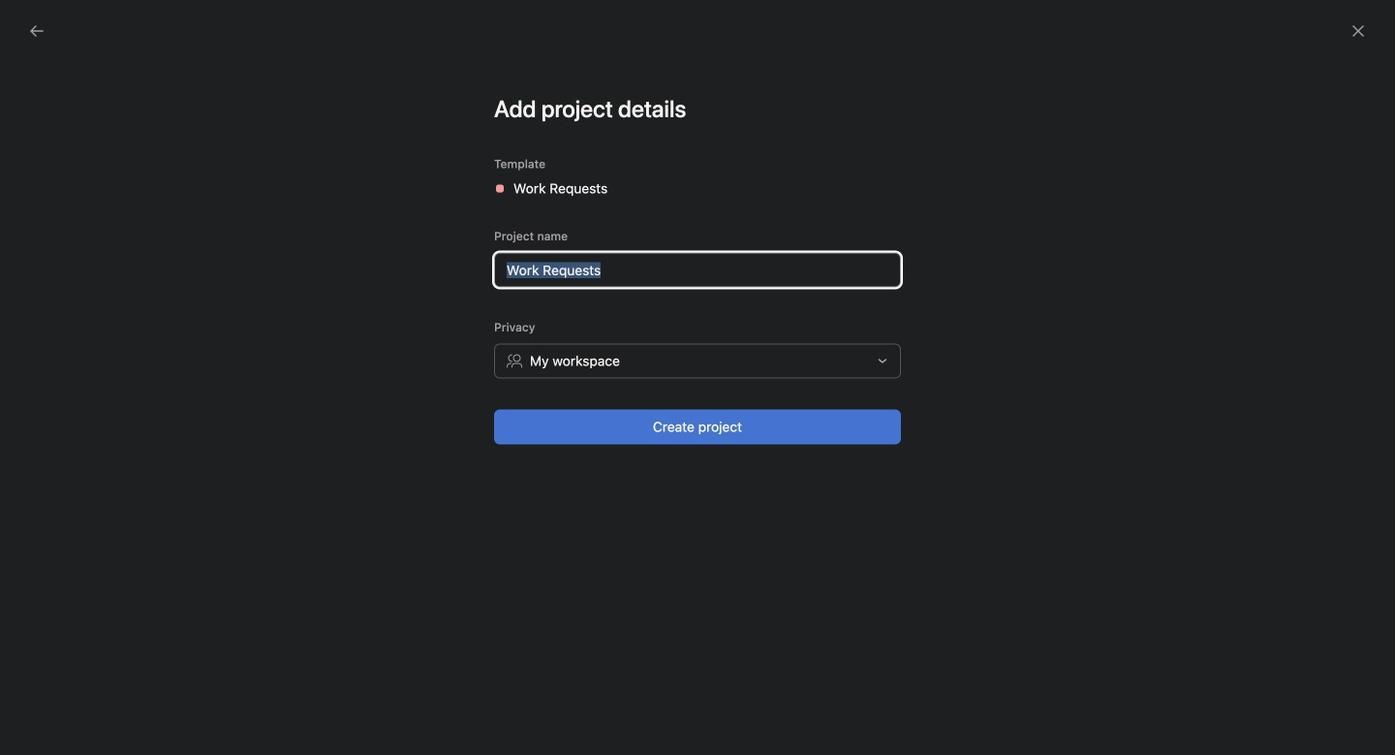 Task type: describe. For each thing, give the bounding box(es) containing it.
close image
[[1351, 23, 1367, 39]]



Task type: vqa. For each thing, say whether or not it's contained in the screenshot.
'list item'
yes



Task type: locate. For each thing, give the bounding box(es) containing it.
Add subject text field
[[872, 334, 1357, 362]]

None text field
[[494, 253, 902, 287]]

1 list item from the top
[[265, 407, 807, 442]]

list item
[[265, 407, 807, 442], [265, 442, 807, 476]]

go back image
[[29, 23, 45, 39]]

hide sidebar image
[[25, 16, 41, 31]]

2 list item from the top
[[265, 442, 807, 476]]

dialog
[[872, 275, 1357, 755]]

line_and_symbols image
[[866, 423, 889, 446]]



